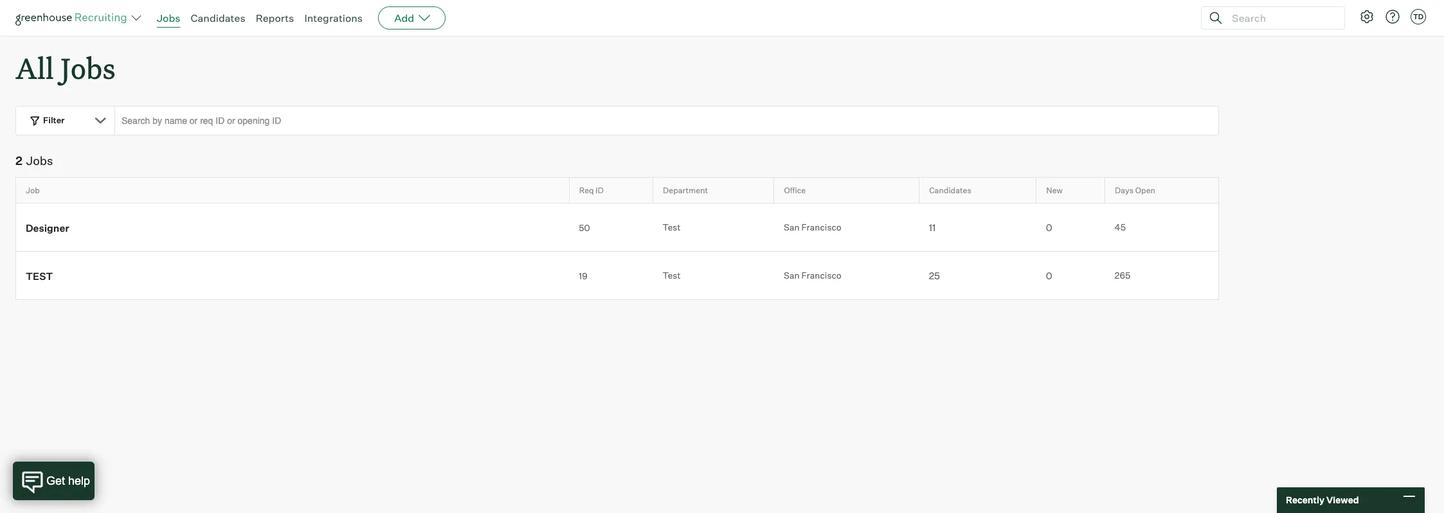 Task type: vqa. For each thing, say whether or not it's contained in the screenshot.
Viewed
yes



Task type: locate. For each thing, give the bounding box(es) containing it.
1 vertical spatial san francisco
[[784, 270, 841, 281]]

19
[[579, 271, 587, 282]]

office
[[784, 186, 806, 195]]

all jobs
[[15, 49, 115, 87]]

0 vertical spatial jobs
[[157, 12, 180, 24]]

test
[[663, 222, 681, 233], [663, 270, 681, 281]]

viewed
[[1326, 495, 1359, 506]]

0 link left 265
[[1036, 269, 1105, 283]]

san francisco for 25
[[784, 270, 841, 281]]

0 vertical spatial candidates
[[191, 12, 245, 24]]

2 francisco from the top
[[802, 270, 841, 281]]

san francisco
[[784, 222, 841, 233], [784, 270, 841, 281]]

1 horizontal spatial jobs
[[61, 49, 115, 87]]

1 vertical spatial 0 link
[[1036, 269, 1105, 283]]

configure image
[[1359, 9, 1375, 24]]

greenhouse recruiting image
[[15, 10, 131, 26]]

open
[[1135, 186, 1155, 195]]

2 test from the top
[[663, 270, 681, 281]]

test
[[26, 271, 53, 283]]

jobs down "greenhouse recruiting" image
[[61, 49, 115, 87]]

2 jobs
[[15, 154, 53, 168]]

francisco
[[802, 222, 841, 233], [802, 270, 841, 281]]

td button
[[1411, 9, 1426, 24]]

jobs for 2 jobs
[[26, 154, 53, 168]]

2 vertical spatial jobs
[[26, 154, 53, 168]]

san for 11
[[784, 222, 800, 233]]

0 vertical spatial 0 link
[[1036, 221, 1105, 235]]

2 0 from the top
[[1046, 270, 1052, 282]]

1 0 from the top
[[1046, 222, 1052, 234]]

test for 25
[[663, 270, 681, 281]]

0
[[1046, 222, 1052, 234], [1046, 270, 1052, 282]]

0 link for 11
[[1036, 221, 1105, 235]]

50
[[579, 222, 590, 233]]

test link
[[16, 269, 569, 283]]

jobs
[[157, 12, 180, 24], [61, 49, 115, 87], [26, 154, 53, 168]]

candidates
[[191, 12, 245, 24], [929, 186, 971, 195]]

recently
[[1286, 495, 1325, 506]]

integrations link
[[304, 12, 363, 24]]

1 francisco from the top
[[802, 222, 841, 233]]

0 vertical spatial test
[[663, 222, 681, 233]]

1 vertical spatial jobs
[[61, 49, 115, 87]]

265
[[1115, 270, 1130, 281]]

2 san francisco from the top
[[784, 270, 841, 281]]

0 vertical spatial san
[[784, 222, 800, 233]]

1 vertical spatial francisco
[[802, 270, 841, 281]]

all
[[15, 49, 54, 87]]

1 san francisco from the top
[[784, 222, 841, 233]]

designer link
[[16, 221, 569, 235]]

1 vertical spatial candidates
[[929, 186, 971, 195]]

reports link
[[256, 12, 294, 24]]

1 horizontal spatial candidates
[[929, 186, 971, 195]]

1 0 link from the top
[[1036, 221, 1105, 235]]

recently viewed
[[1286, 495, 1359, 506]]

1 test from the top
[[663, 222, 681, 233]]

2 0 link from the top
[[1036, 269, 1105, 283]]

0 vertical spatial francisco
[[802, 222, 841, 233]]

candidates up 11
[[929, 186, 971, 195]]

jobs right 2
[[26, 154, 53, 168]]

candidates right jobs link
[[191, 12, 245, 24]]

2 san from the top
[[784, 270, 800, 281]]

req
[[579, 186, 594, 195]]

0 vertical spatial 0
[[1046, 222, 1052, 234]]

san francisco for 11
[[784, 222, 841, 233]]

test for 11
[[663, 222, 681, 233]]

jobs left candidates link
[[157, 12, 180, 24]]

1 vertical spatial 0
[[1046, 270, 1052, 282]]

11 link
[[919, 221, 1036, 235]]

0 link
[[1036, 221, 1105, 235], [1036, 269, 1105, 283]]

0 vertical spatial san francisco
[[784, 222, 841, 233]]

0 link down new
[[1036, 221, 1105, 235]]

td
[[1413, 12, 1424, 21]]

1 vertical spatial test
[[663, 270, 681, 281]]

san for 25
[[784, 270, 800, 281]]

1 vertical spatial san
[[784, 270, 800, 281]]

1 san from the top
[[784, 222, 800, 233]]

san
[[784, 222, 800, 233], [784, 270, 800, 281]]

0 horizontal spatial jobs
[[26, 154, 53, 168]]



Task type: describe. For each thing, give the bounding box(es) containing it.
2
[[15, 154, 22, 168]]

jobs link
[[157, 12, 180, 24]]

integrations
[[304, 12, 363, 24]]

new
[[1046, 186, 1063, 195]]

0 link for 25
[[1036, 269, 1105, 283]]

Search text field
[[1229, 9, 1333, 27]]

add
[[394, 12, 414, 24]]

designer
[[26, 222, 69, 235]]

francisco for 11
[[802, 222, 841, 233]]

0 for 11
[[1046, 222, 1052, 234]]

id
[[596, 186, 604, 195]]

0 for 25
[[1046, 270, 1052, 282]]

25 link
[[919, 269, 1036, 283]]

department
[[663, 186, 708, 195]]

td button
[[1408, 6, 1429, 27]]

add button
[[378, 6, 446, 30]]

req id
[[579, 186, 604, 195]]

filter
[[43, 115, 65, 126]]

25
[[929, 270, 940, 282]]

candidates link
[[191, 12, 245, 24]]

reports
[[256, 12, 294, 24]]

11
[[929, 222, 936, 234]]

0 horizontal spatial candidates
[[191, 12, 245, 24]]

days open
[[1115, 186, 1155, 195]]

days
[[1115, 186, 1134, 195]]

job
[[26, 186, 40, 195]]

francisco for 25
[[802, 270, 841, 281]]

Search by name or req ID or opening ID text field
[[114, 106, 1219, 136]]

45
[[1115, 222, 1126, 233]]

jobs for all jobs
[[61, 49, 115, 87]]

2 horizontal spatial jobs
[[157, 12, 180, 24]]



